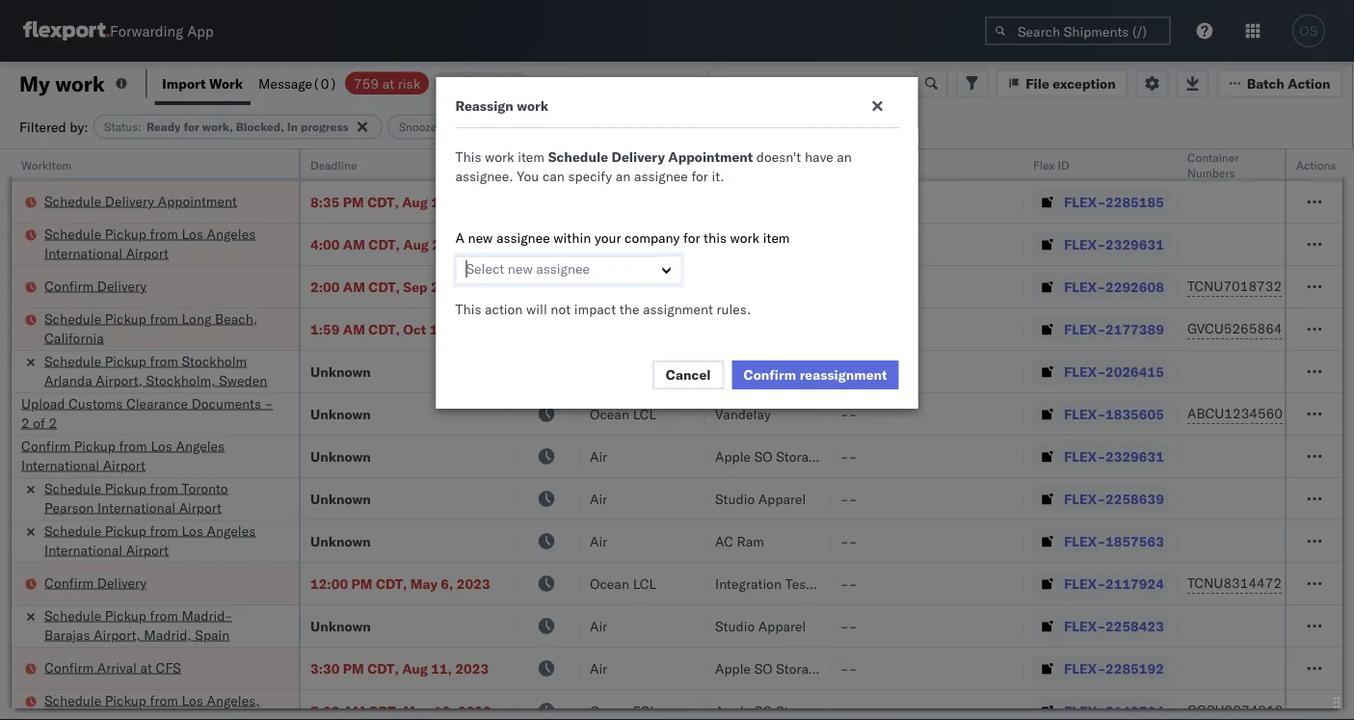 Task type: describe. For each thing, give the bounding box(es) containing it.
actions
[[1297, 158, 1337, 172]]

confirm for 3:30 pm cdt, aug 11, 2023
[[44, 659, 94, 676]]

resize handle column header for the consignee button
[[1001, 149, 1024, 720]]

so for 8:35 pm cdt, aug 1, 2023
[[754, 193, 773, 210]]

7 flex- from the top
[[1064, 448, 1106, 465]]

flex-2258423
[[1064, 617, 1164, 634]]

schedule pickup from los angeles, ca link
[[44, 691, 274, 720]]

cdt, for 2:00
[[369, 278, 400, 295]]

28,
[[432, 236, 453, 253]]

lcl for unknown
[[633, 405, 657, 422]]

cdt, for 1:59
[[369, 321, 400, 337]]

confirm for 2:00 am cdt, sep 21, 2023
[[44, 277, 94, 294]]

9 resize handle column header from the left
[[1320, 149, 1343, 720]]

apple for 1:59 am cdt, oct 11, 2023
[[715, 321, 751, 337]]

flex-2285192
[[1064, 660, 1164, 677]]

snoozed
[[399, 120, 444, 134]]

so for 3:30 pm cdt, aug 11, 2023
[[754, 660, 773, 677]]

batch action
[[1247, 75, 1331, 92]]

assignee inside the doesn't have an assignee. you can specify an assignee for it.
[[634, 168, 688, 185]]

ram
[[737, 533, 764, 550]]

confirm arrival at cfs
[[44, 659, 181, 676]]

8 flex- from the top
[[1064, 490, 1106, 507]]

unknown for schedule pickup from madrid– barajas airport, madrid, spain
[[310, 617, 371, 634]]

tcnu7018732
[[1188, 278, 1282, 295]]

3 flex- from the top
[[1064, 278, 1106, 295]]

work right this
[[730, 229, 760, 246]]

03748
[[1313, 660, 1354, 677]]

use) for 8:35 pm cdt, aug 1, 2023
[[888, 193, 923, 210]]

action
[[485, 301, 523, 318]]

apple so storage (do not use) for 8:35 pm cdt, aug 1, 2023
[[715, 193, 923, 210]]

your
[[595, 229, 621, 246]]

will
[[526, 301, 547, 318]]

within
[[554, 229, 591, 246]]

(do for 2:00 am cdt, sep 21, 2023
[[826, 278, 854, 295]]

schedule pickup from long beach, california
[[44, 310, 258, 346]]

new for select
[[508, 260, 533, 277]]

assignee for this work item
[[496, 229, 550, 246]]

storage for 7:00 am cdt, may 16, 2023
[[776, 702, 823, 719]]

forwarding app
[[110, 22, 214, 40]]

this work item schedule delivery appointment
[[456, 148, 753, 165]]

airport, for arlanda
[[96, 372, 143, 389]]

by:
[[70, 118, 88, 135]]

2 vertical spatial angeles
[[207, 522, 256, 539]]

file
[[1026, 75, 1050, 92]]

from for confirm pickup from los angeles international airport link
[[119, 437, 147, 454]]

schedule for schedule pickup from long beach, california link
[[44, 310, 101, 327]]

2329631 for unknown
[[1106, 448, 1164, 465]]

reassign work
[[456, 97, 549, 114]]

a
[[456, 229, 465, 246]]

6 flex- from the top
[[1064, 405, 1106, 422]]

pickup down schedule pickup from toronto pearson international airport on the bottom of page
[[105, 522, 146, 539]]

angeles for the schedule pickup from los angeles international airport button
[[207, 225, 256, 242]]

2023 for 1:59 am cdt, oct 11, 2023
[[454, 321, 488, 337]]

reset to default filters
[[551, 74, 695, 91]]

app
[[187, 22, 214, 40]]

confirm inside confirm pickup from los angeles international airport
[[21, 437, 70, 454]]

ocean lcl for unknown
[[590, 405, 657, 422]]

schedule pickup from long beach, california link
[[44, 309, 274, 348]]

2285185
[[1106, 193, 1164, 210]]

resize handle column header for workitem button
[[276, 149, 299, 720]]

the
[[620, 301, 640, 318]]

customs
[[69, 395, 123, 412]]

airport down schedule delivery appointment button
[[126, 244, 169, 261]]

unknown for schedule pickup from stockholm arlanda airport, stockholm, sweden
[[310, 363, 371, 380]]

upload customs clearance documents - 2 of 2 link
[[21, 394, 278, 432]]

3 air from the top
[[590, 490, 607, 507]]

action
[[1288, 75, 1331, 92]]

resize handle column header for flex id button
[[1155, 149, 1178, 720]]

international down pearson on the left bottom of page
[[44, 541, 123, 558]]

11, for aug
[[431, 660, 452, 677]]

long
[[182, 310, 212, 327]]

at inside 'button'
[[140, 659, 152, 676]]

on
[[471, 75, 487, 92]]

so for unknown
[[754, 448, 773, 465]]

you
[[517, 168, 539, 185]]

snooze
[[523, 158, 560, 172]]

apparel for flex-2258639
[[759, 490, 806, 507]]

from for "schedule pickup from los angeles, ca" link
[[150, 692, 178, 709]]

consignee button
[[831, 153, 1005, 173]]

schedule pickup from los angeles international airport inside button
[[44, 225, 256, 261]]

schedule pickup from madrid– barajas airport, madrid, spain link
[[44, 606, 274, 644]]

flex-2026415
[[1064, 363, 1164, 380]]

not for 3:30 pm cdt, aug 11, 2023
[[858, 660, 885, 677]]

work
[[209, 75, 243, 92]]

airport inside schedule pickup from toronto pearson international airport
[[179, 499, 222, 516]]

5 air from the top
[[590, 617, 607, 634]]

delivery for 8:35 pm cdt, aug 1, 2023
[[105, 192, 154, 209]]

angeles for confirm pickup from los angeles international airport button
[[176, 437, 225, 454]]

cdt, for 3:30
[[367, 660, 399, 677]]

gvcu5265864
[[1188, 320, 1283, 337]]

apple so storage (do not use) for 7:00 am cdt, may 16, 2023
[[715, 702, 923, 719]]

0 horizontal spatial item
[[518, 148, 545, 165]]

stockholm
[[182, 352, 247, 369]]

not
[[551, 301, 571, 318]]

am for 2:00
[[343, 278, 365, 295]]

delivery for 12:00 pm cdt, may 6, 2023
[[97, 574, 147, 591]]

1 vertical spatial an
[[616, 168, 631, 185]]

filtered by:
[[19, 118, 88, 135]]

2 schedule pickup from los angeles international airport link from the top
[[44, 521, 274, 560]]

use) for 4:00 am cdt, aug 28, 2023
[[888, 236, 923, 253]]

flex-2177389
[[1064, 321, 1164, 337]]

specify
[[568, 168, 612, 185]]

madrid,
[[144, 626, 192, 643]]

4 flex- from the top
[[1064, 321, 1106, 337]]

flex-2149764
[[1064, 702, 1164, 719]]

to
[[591, 74, 604, 91]]

confirm pickup from los angeles international airport link
[[21, 436, 278, 475]]

apple so storage (do not use) for 4:00 am cdt, aug 28, 2023
[[715, 236, 923, 253]]

reset
[[551, 74, 587, 91]]

rules.
[[717, 301, 751, 318]]

schedule delivery appointment button
[[44, 191, 237, 213]]

pm for 8:35
[[343, 193, 364, 210]]

21,
[[431, 278, 452, 295]]

1 flex- from the top
[[1064, 193, 1106, 210]]

documents
[[192, 395, 261, 412]]

apple for 8:35 pm cdt, aug 1, 2023
[[715, 193, 751, 210]]

2023 for 4:00 am cdt, aug 28, 2023
[[456, 236, 490, 253]]

1 air from the top
[[590, 236, 607, 253]]

1,
[[431, 193, 444, 210]]

los down "toronto"
[[182, 522, 203, 539]]

message (0)
[[258, 75, 337, 92]]

reset to default filters button
[[539, 69, 707, 98]]

client
[[715, 158, 747, 172]]

reassign
[[456, 97, 514, 114]]

mbl/m
[[1313, 158, 1354, 172]]

0 vertical spatial at
[[382, 75, 395, 92]]

filters
[[657, 74, 695, 91]]

2 flex- from the top
[[1064, 236, 1106, 253]]

13 flex- from the top
[[1064, 702, 1106, 719]]

apple for unknown
[[715, 448, 751, 465]]

import
[[162, 75, 206, 92]]

deadline
[[310, 158, 357, 172]]

studio for flex-2258423
[[715, 617, 755, 634]]

barajas
[[44, 626, 90, 643]]

use) for 1:59 am cdt, oct 11, 2023
[[888, 321, 923, 337]]

of
[[33, 414, 45, 431]]

confirm arrival at cfs button
[[44, 658, 181, 679]]

from for the "schedule pickup from madrid– barajas airport, madrid, spain" link
[[150, 607, 178, 624]]

fcl for 1:59 am cdt, oct 11, 2023
[[633, 321, 657, 337]]

storage for 2:00 am cdt, sep 21, 2023
[[776, 278, 823, 295]]

schedule for schedule delivery appointment 'link'
[[44, 192, 101, 209]]

pm for 3:30
[[343, 660, 364, 677]]

2 vertical spatial for
[[683, 229, 700, 246]]

2117924
[[1106, 575, 1164, 592]]

schedule pickup from los angeles international airport button
[[44, 224, 274, 265]]

flex id button
[[1024, 153, 1159, 173]]

snoozed : no
[[399, 120, 467, 134]]

it.
[[712, 168, 724, 185]]

1 schedule pickup from los angeles international airport link from the top
[[44, 224, 274, 263]]

confirm delivery link for 2:00
[[44, 276, 147, 295]]

8:35 pm cdt, aug 1, 2023
[[310, 193, 481, 210]]

schedule pickup from stockholm arlanda airport, stockholm, sweden link
[[44, 351, 274, 390]]

new for a
[[468, 229, 493, 246]]

2 air from the top
[[590, 448, 607, 465]]

schedule pickup from los angeles, ca button
[[44, 691, 274, 720]]

ocean for 1:59 am cdt, oct 11, 2023
[[590, 321, 630, 337]]

cosu3
[[1313, 702, 1354, 719]]

(do for 3:30 pm cdt, aug 11, 2023
[[826, 660, 854, 677]]

2023 for 3:30 pm cdt, aug 11, 2023
[[455, 660, 489, 677]]

cfs
[[156, 659, 181, 676]]

id
[[1058, 158, 1070, 172]]

container numbers button
[[1178, 146, 1284, 180]]

airport, for barajas
[[94, 626, 140, 643]]

name
[[750, 158, 780, 172]]

5 flex- from the top
[[1064, 363, 1106, 380]]

2026415
[[1106, 363, 1164, 380]]

my work
[[19, 70, 105, 96]]

ocean fcl for 2:00 am cdt, sep 21, 2023
[[590, 278, 657, 295]]

(do for 4:00 am cdt, aug 28, 2023
[[826, 236, 854, 253]]

aug for 11,
[[402, 660, 428, 677]]

schedule for "schedule pickup from los angeles, ca" link
[[44, 692, 101, 709]]

2 schedule pickup from los angeles international airport from the top
[[44, 522, 256, 558]]

storage for 4:00 am cdt, aug 28, 2023
[[776, 236, 823, 253]]

not for 1:59 am cdt, oct 11, 2023
[[858, 321, 885, 337]]

(0)
[[312, 75, 337, 92]]

schedule pickup from los angeles, ca
[[44, 692, 260, 720]]

studio apparel for flex-2258423
[[715, 617, 806, 634]]

cancel
[[666, 366, 711, 383]]

from for "schedule pickup from toronto pearson international airport" 'link'
[[150, 480, 178, 496]]

assignee for a new assignee within your company for this work item
[[536, 260, 590, 277]]

my
[[19, 70, 50, 96]]

am for 4:00
[[343, 236, 365, 253]]

may for 6,
[[411, 575, 438, 592]]

2023 for 12:00 pm cdt, may 6, 2023
[[457, 575, 490, 592]]

not for 4:00 am cdt, aug 28, 2023
[[858, 236, 885, 253]]

exception
[[1053, 75, 1116, 92]]

2285192
[[1106, 660, 1164, 677]]



Task type: vqa. For each thing, say whether or not it's contained in the screenshot.


Task type: locate. For each thing, give the bounding box(es) containing it.
2 this from the top
[[456, 301, 481, 318]]

apple so storage (do not use) for unknown
[[715, 448, 923, 465]]

flex- down flex-2177389
[[1064, 363, 1106, 380]]

- inside upload customs clearance documents - 2 of 2
[[265, 395, 273, 412]]

oct
[[403, 321, 426, 337]]

schedule for the "schedule pickup from madrid– barajas airport, madrid, spain" link
[[44, 607, 101, 624]]

cdt, down 8:35 pm cdt, aug 1, 2023
[[369, 236, 400, 253]]

6 resize handle column header from the left
[[1001, 149, 1024, 720]]

delivery up schedule pickup from madrid– barajas airport, madrid, spain
[[97, 574, 147, 591]]

0 horizontal spatial at
[[140, 659, 152, 676]]

airport up schedule pickup from toronto pearson international airport on the bottom of page
[[103, 456, 146, 473]]

pickup for "schedule pickup from los angeles, ca" link
[[105, 692, 146, 709]]

2 confirm delivery link from the top
[[44, 573, 147, 592]]

international inside schedule pickup from toronto pearson international airport
[[97, 499, 176, 516]]

1 ocean lcl from the top
[[590, 405, 657, 422]]

from up madrid,
[[150, 607, 178, 624]]

: left ready
[[138, 120, 142, 134]]

storage for 8:35 pm cdt, aug 1, 2023
[[776, 193, 823, 210]]

0 vertical spatial pm
[[343, 193, 364, 210]]

1 studio from the top
[[715, 490, 755, 507]]

schedule pickup from toronto pearson international airport link
[[44, 479, 274, 517]]

pickup inside schedule pickup from madrid– barajas airport, madrid, spain
[[105, 607, 146, 624]]

am right 2:00
[[343, 278, 365, 295]]

confirm inside button
[[744, 366, 797, 383]]

los down upload customs clearance documents - 2 of 2 button
[[151, 437, 172, 454]]

angeles inside the schedule pickup from los angeles international airport button
[[207, 225, 256, 242]]

may left 16,
[[403, 702, 430, 719]]

1 vertical spatial new
[[508, 260, 533, 277]]

2023 down select
[[455, 278, 489, 295]]

2
[[21, 414, 30, 431], [49, 414, 57, 431]]

4 storage from the top
[[776, 321, 823, 337]]

have
[[805, 148, 834, 165]]

this for this work item schedule delivery appointment
[[456, 148, 481, 165]]

3:30 pm cdt, aug 11, 2023
[[310, 660, 489, 677]]

1 vertical spatial apparel
[[759, 617, 806, 634]]

2 use) from the top
[[888, 236, 923, 253]]

6 use) from the top
[[888, 660, 923, 677]]

schedule for "schedule pickup from toronto pearson international airport" 'link'
[[44, 480, 101, 496]]

1 horizontal spatial :
[[444, 120, 447, 134]]

pickup down arrival
[[105, 692, 146, 709]]

from down confirm pickup from los angeles international airport button
[[150, 480, 178, 496]]

flex- down the flex-1835605
[[1064, 448, 1106, 465]]

ocean for 2:00 am cdt, sep 21, 2023
[[590, 278, 630, 295]]

for left this
[[683, 229, 700, 246]]

confirm delivery up the barajas
[[44, 574, 147, 591]]

(do for 7:00 am cdt, may 16, 2023
[[826, 702, 854, 719]]

confirm delivery button up the barajas
[[44, 573, 147, 594]]

flex-2329631 for 4:00 am cdt, aug 28, 2023
[[1064, 236, 1164, 253]]

1 vertical spatial assignee
[[496, 229, 550, 246]]

pickup for "schedule pickup from toronto pearson international airport" 'link'
[[105, 480, 146, 496]]

1 unknown from the top
[[310, 363, 371, 380]]

4 not from the top
[[858, 321, 885, 337]]

arrival
[[97, 659, 137, 676]]

cdt, left 6,
[[376, 575, 407, 592]]

aug up 7:00 am cdt, may 16, 2023
[[402, 660, 428, 677]]

flex- down flex id button
[[1064, 193, 1106, 210]]

3 unknown from the top
[[310, 448, 371, 465]]

4 use) from the top
[[888, 321, 923, 337]]

1 vertical spatial airport,
[[94, 626, 140, 643]]

1 not from the top
[[858, 193, 885, 210]]

am right 7:00
[[343, 702, 365, 719]]

6 storage from the top
[[776, 660, 823, 677]]

7 so from the top
[[754, 702, 773, 719]]

schedule inside schedule pickup from toronto pearson international airport
[[44, 480, 101, 496]]

toronto
[[182, 480, 228, 496]]

schedule inside schedule pickup from long beach, california
[[44, 310, 101, 327]]

2329631 up the 2258639
[[1106, 448, 1164, 465]]

appointment up it.
[[668, 148, 753, 165]]

0 vertical spatial confirm delivery button
[[44, 276, 147, 297]]

pickup down schedule delivery appointment button
[[105, 225, 146, 242]]

2 confirm delivery button from the top
[[44, 573, 147, 594]]

risk
[[398, 75, 421, 92]]

impact
[[574, 301, 616, 318]]

flex-2329631 down the flex-2285185
[[1064, 236, 1164, 253]]

storage for unknown
[[776, 448, 823, 465]]

2 apparel from the top
[[759, 617, 806, 634]]

so for 2:00 am cdt, sep 21, 2023
[[754, 278, 773, 295]]

aug left 1,
[[402, 193, 428, 210]]

status
[[104, 120, 138, 134]]

cdt, for 12:00
[[376, 575, 407, 592]]

pickup up schedule pickup from stockholm arlanda airport, stockholm, sweden
[[105, 310, 146, 327]]

4 air from the top
[[590, 533, 607, 550]]

progress
[[301, 120, 349, 134]]

7 storage from the top
[[776, 702, 823, 719]]

1 (do from the top
[[826, 193, 854, 210]]

2 2 from the left
[[49, 414, 57, 431]]

cdt, left sep at the top
[[369, 278, 400, 295]]

los inside confirm pickup from los angeles international airport
[[151, 437, 172, 454]]

pickup inside schedule pickup from toronto pearson international airport
[[105, 480, 146, 496]]

from up stockholm,
[[150, 352, 178, 369]]

3:30
[[310, 660, 340, 677]]

1 vertical spatial confirm delivery
[[44, 574, 147, 591]]

1 vertical spatial for
[[692, 168, 708, 185]]

11 flex- from the top
[[1064, 617, 1106, 634]]

16,
[[434, 702, 455, 719]]

flex-2258639 button
[[1033, 485, 1168, 512], [1033, 485, 1168, 512]]

2 flex-2329631 from the top
[[1064, 448, 1164, 465]]

work for reassign
[[517, 97, 549, 114]]

2 so from the top
[[754, 236, 773, 253]]

schedule
[[548, 148, 608, 165], [44, 192, 101, 209], [44, 225, 101, 242], [44, 310, 101, 327], [44, 352, 101, 369], [44, 480, 101, 496], [44, 522, 101, 539], [44, 607, 101, 624], [44, 692, 101, 709]]

flex-2329631 down the flex-1835605
[[1064, 448, 1164, 465]]

3 ocean fcl from the top
[[590, 702, 657, 719]]

1 vertical spatial appointment
[[158, 192, 237, 209]]

confirm up the barajas
[[44, 574, 94, 591]]

3 apple from the top
[[715, 278, 751, 295]]

1 vertical spatial 11,
[[431, 660, 452, 677]]

schedule delivery appointment
[[44, 192, 237, 209]]

schedule delivery appointment link
[[44, 191, 237, 211]]

resize handle column header for container numbers button
[[1280, 149, 1303, 720]]

flex-2117924 button
[[1033, 570, 1168, 597], [1033, 570, 1168, 597]]

1 confirm delivery button from the top
[[44, 276, 147, 297]]

1 : from the left
[[138, 120, 142, 134]]

2292608
[[1106, 278, 1164, 295]]

so for 1:59 am cdt, oct 11, 2023
[[754, 321, 773, 337]]

2258639
[[1106, 490, 1164, 507]]

aug left 28,
[[403, 236, 429, 253]]

so for 4:00 am cdt, aug 28, 2023
[[754, 236, 773, 253]]

1 vertical spatial ocean fcl
[[590, 321, 657, 337]]

1 vertical spatial schedule pickup from los angeles international airport link
[[44, 521, 274, 560]]

flex-2329631 for unknown
[[1064, 448, 1164, 465]]

1 vertical spatial studio apparel
[[715, 617, 806, 634]]

5 not from the top
[[858, 448, 885, 465]]

0 vertical spatial aug
[[402, 193, 428, 210]]

cdt, for 7:00
[[369, 702, 400, 719]]

1 am from the top
[[343, 236, 365, 253]]

can
[[543, 168, 565, 185]]

am right 4:00 at the top left of the page
[[343, 236, 365, 253]]

am for 1:59
[[343, 321, 365, 337]]

(do for 1:59 am cdt, oct 11, 2023
[[826, 321, 854, 337]]

delivery inside 'link'
[[105, 192, 154, 209]]

angeles inside confirm pickup from los angeles international airport
[[176, 437, 225, 454]]

schedule pickup from los angeles international airport link down "schedule pickup from toronto pearson international airport" 'link'
[[44, 521, 274, 560]]

confirm arrival at cfs link
[[44, 658, 181, 677]]

flex- up flex-2258423
[[1064, 575, 1106, 592]]

default
[[607, 74, 653, 91]]

from inside schedule pickup from toronto pearson international airport
[[150, 480, 178, 496]]

0 vertical spatial appointment
[[668, 148, 753, 165]]

delivery for 2:00 am cdt, sep 21, 2023
[[97, 277, 147, 294]]

1:59
[[310, 321, 340, 337]]

0 vertical spatial 11,
[[430, 321, 451, 337]]

1 vertical spatial confirm delivery link
[[44, 573, 147, 592]]

international down confirm pickup from los angeles international airport button
[[97, 499, 176, 516]]

0 horizontal spatial appointment
[[158, 192, 237, 209]]

international up pearson on the left bottom of page
[[21, 456, 99, 473]]

los inside schedule pickup from los angeles, ca
[[182, 692, 203, 709]]

airport down "schedule pickup from toronto pearson international airport" 'link'
[[126, 541, 169, 558]]

3 storage from the top
[[776, 278, 823, 295]]

an right have
[[837, 148, 852, 165]]

4 (do from the top
[[826, 321, 854, 337]]

from left long
[[150, 310, 178, 327]]

2177389
[[1106, 321, 1164, 337]]

1 horizontal spatial at
[[382, 75, 395, 92]]

not for unknown
[[858, 448, 885, 465]]

schedule inside schedule pickup from madrid– barajas airport, madrid, spain
[[44, 607, 101, 624]]

studio apparel up the ram
[[715, 490, 806, 507]]

3 apple so storage (do not use) from the top
[[715, 278, 923, 295]]

pickup for confirm pickup from los angeles international airport link
[[74, 437, 116, 454]]

4 apple so storage (do not use) from the top
[[715, 321, 923, 337]]

flex-2117924
[[1064, 575, 1164, 592]]

new right select
[[508, 260, 533, 277]]

airport, inside schedule pickup from madrid– barajas airport, madrid, spain
[[94, 626, 140, 643]]

pickup
[[105, 225, 146, 242], [105, 310, 146, 327], [105, 352, 146, 369], [74, 437, 116, 454], [105, 480, 146, 496], [105, 522, 146, 539], [105, 607, 146, 624], [105, 692, 146, 709]]

flex-2026415 button
[[1033, 358, 1168, 385], [1033, 358, 1168, 385]]

schedule inside schedule pickup from stockholm arlanda airport, stockholm, sweden
[[44, 352, 101, 369]]

airport down "toronto"
[[179, 499, 222, 516]]

international inside confirm pickup from los angeles international airport
[[21, 456, 99, 473]]

upload customs clearance documents - 2 of 2 button
[[21, 394, 278, 434]]

1 so from the top
[[754, 193, 773, 210]]

4 am from the top
[[343, 702, 365, 719]]

flex- up flex-1857563
[[1064, 490, 1106, 507]]

item right this
[[763, 229, 790, 246]]

at left cfs
[[140, 659, 152, 676]]

2023 right 1,
[[447, 193, 481, 210]]

3 resize handle column header from the left
[[557, 149, 580, 720]]

: for status
[[138, 120, 142, 134]]

4 unknown from the top
[[310, 490, 371, 507]]

7 apple from the top
[[715, 702, 751, 719]]

resize handle column header
[[276, 149, 299, 720], [490, 149, 513, 720], [557, 149, 580, 720], [683, 149, 706, 720], [808, 149, 831, 720], [1001, 149, 1024, 720], [1155, 149, 1178, 720], [1280, 149, 1303, 720], [1320, 149, 1343, 720]]

from down cfs
[[150, 692, 178, 709]]

pm right 3:30
[[343, 660, 364, 677]]

ocean for 7:00 am cdt, may 16, 2023
[[590, 702, 630, 719]]

3 use) from the top
[[888, 278, 923, 295]]

flex- down flex-2285192 at the right
[[1064, 702, 1106, 719]]

4 resize handle column header from the left
[[683, 149, 706, 720]]

0 vertical spatial for
[[184, 120, 199, 134]]

airport inside confirm pickup from los angeles international airport
[[103, 456, 146, 473]]

use) for 7:00 am cdt, may 16, 2023
[[888, 702, 923, 719]]

apple for 4:00 am cdt, aug 28, 2023
[[715, 236, 751, 253]]

schedule inside 'link'
[[44, 192, 101, 209]]

los
[[182, 225, 203, 242], [151, 437, 172, 454], [182, 522, 203, 539], [182, 692, 203, 709]]

6 apple so storage (do not use) from the top
[[715, 660, 923, 677]]

may for 16,
[[403, 702, 430, 719]]

confirm
[[44, 277, 94, 294], [744, 366, 797, 383], [21, 437, 70, 454], [44, 574, 94, 591], [44, 659, 94, 676]]

los for the schedule pickup from los angeles international airport button
[[182, 225, 203, 242]]

2023 up select
[[456, 236, 490, 253]]

(do for 8:35 pm cdt, aug 1, 2023
[[826, 193, 854, 210]]

1 vertical spatial ocean lcl
[[590, 575, 657, 592]]

confirm for 12:00 pm cdt, may 6, 2023
[[44, 574, 94, 591]]

1 resize handle column header from the left
[[276, 149, 299, 720]]

for left it.
[[692, 168, 708, 185]]

confirm delivery link for 12:00
[[44, 573, 147, 592]]

apparel for flex-2258423
[[759, 617, 806, 634]]

flex- up flex-2177389
[[1064, 278, 1106, 295]]

0 vertical spatial an
[[837, 148, 852, 165]]

studio up ac ram
[[715, 490, 755, 507]]

0 vertical spatial ocean fcl
[[590, 278, 657, 295]]

upload
[[21, 395, 65, 412]]

1 use) from the top
[[888, 193, 923, 210]]

1 vertical spatial may
[[403, 702, 430, 719]]

pickup down schedule pickup from long beach, california
[[105, 352, 146, 369]]

ocean lcl for 12:00 pm cdt, may 6, 2023
[[590, 575, 657, 592]]

2 lcl from the top
[[633, 575, 657, 592]]

1 vertical spatial aug
[[403, 236, 429, 253]]

Search Shipments (/) text field
[[985, 16, 1171, 45]]

7 resize handle column header from the left
[[1155, 149, 1178, 720]]

angeles up beach,
[[207, 225, 256, 242]]

from down schedule delivery appointment button
[[150, 225, 178, 242]]

delivery up specify
[[612, 148, 665, 165]]

lcl
[[633, 405, 657, 422], [633, 575, 657, 592]]

angeles up "toronto"
[[176, 437, 225, 454]]

4:00
[[310, 236, 340, 253]]

ready
[[146, 120, 181, 134]]

2023 right 6,
[[457, 575, 490, 592]]

ocean fcl for 1:59 am cdt, oct 11, 2023
[[590, 321, 657, 337]]

0 vertical spatial new
[[468, 229, 493, 246]]

2329631 for 4:00 am cdt, aug 28, 2023
[[1106, 236, 1164, 253]]

assignee down within
[[536, 260, 590, 277]]

5 storage from the top
[[776, 448, 823, 465]]

use) for unknown
[[888, 448, 923, 465]]

flex- down flex-2258639
[[1064, 533, 1106, 550]]

0 vertical spatial studio apparel
[[715, 490, 806, 507]]

0 vertical spatial flex-2329631
[[1064, 236, 1164, 253]]

resize handle column header for "mode" button
[[683, 149, 706, 720]]

-
[[1313, 236, 1321, 253], [1321, 236, 1330, 253], [1313, 321, 1321, 337], [1321, 321, 1330, 337], [841, 363, 849, 380], [849, 363, 857, 380], [1313, 363, 1321, 380], [1321, 363, 1330, 380], [265, 395, 273, 412], [841, 405, 849, 422], [849, 405, 857, 422], [1313, 405, 1321, 422], [1321, 405, 1330, 422], [841, 448, 849, 465], [849, 448, 857, 465], [1313, 448, 1321, 465], [1321, 448, 1330, 465], [841, 490, 849, 507], [849, 490, 857, 507], [1313, 490, 1321, 507], [1321, 490, 1330, 507], [841, 533, 849, 550], [849, 533, 857, 550], [1313, 533, 1321, 550], [1321, 533, 1330, 550], [841, 575, 849, 592], [849, 575, 857, 592], [841, 617, 849, 634], [849, 617, 857, 634], [1313, 617, 1321, 634], [1321, 617, 1330, 634], [841, 660, 849, 677], [849, 660, 857, 677], [841, 702, 849, 719], [849, 702, 857, 719]]

use) for 2:00 am cdt, sep 21, 2023
[[888, 278, 923, 295]]

1 vertical spatial flex-2329631
[[1064, 448, 1164, 465]]

stockholm,
[[146, 372, 216, 389]]

6 unknown from the top
[[310, 617, 371, 634]]

11, up 16,
[[431, 660, 452, 677]]

1 vertical spatial this
[[456, 301, 481, 318]]

doesn't
[[757, 148, 801, 165]]

0 horizontal spatial :
[[138, 120, 142, 134]]

1 vertical spatial item
[[763, 229, 790, 246]]

2 fcl from the top
[[633, 321, 657, 337]]

schedule pickup from los angeles international airport down "schedule pickup from toronto pearson international airport" 'link'
[[44, 522, 256, 558]]

item
[[518, 148, 545, 165], [763, 229, 790, 246]]

flex-1857563
[[1064, 533, 1164, 550]]

status : ready for work, blocked, in progress
[[104, 120, 349, 134]]

beach,
[[215, 310, 258, 327]]

resize handle column header for client name 'button'
[[808, 149, 831, 720]]

1 this from the top
[[456, 148, 481, 165]]

pickup inside schedule pickup from long beach, california
[[105, 310, 146, 327]]

airport, up arrival
[[94, 626, 140, 643]]

8 resize handle column header from the left
[[1280, 149, 1303, 720]]

los left angeles,
[[182, 692, 203, 709]]

cdt, down deadline button at left top
[[367, 193, 399, 210]]

new right the a
[[468, 229, 493, 246]]

appointment inside 'link'
[[158, 192, 237, 209]]

1 horizontal spatial appointment
[[668, 148, 753, 165]]

confirm down the barajas
[[44, 659, 94, 676]]

flex
[[1033, 158, 1055, 172]]

studio for flex-2258639
[[715, 490, 755, 507]]

2 studio apparel from the top
[[715, 617, 806, 634]]

filtered
[[19, 118, 66, 135]]

11, for oct
[[430, 321, 451, 337]]

2 2329631 from the top
[[1106, 448, 1164, 465]]

1 horizontal spatial 2
[[49, 414, 57, 431]]

pearson
[[44, 499, 94, 516]]

0 vertical spatial angeles
[[207, 225, 256, 242]]

1 vertical spatial pm
[[351, 575, 373, 592]]

for inside the doesn't have an assignee. you can specify an assignee for it.
[[692, 168, 708, 185]]

1 vertical spatial lcl
[[633, 575, 657, 592]]

confirm up california
[[44, 277, 94, 294]]

1 fcl from the top
[[633, 278, 657, 295]]

1 vertical spatial confirm delivery button
[[44, 573, 147, 594]]

3 ocean from the top
[[590, 405, 630, 422]]

Search Work text field
[[707, 69, 917, 98]]

apparel up the ram
[[759, 490, 806, 507]]

from inside schedule pickup from stockholm arlanda airport, stockholm, sweden
[[150, 352, 178, 369]]

flex-2285185 button
[[1033, 188, 1168, 215], [1033, 188, 1168, 215]]

confirm up vandelay
[[744, 366, 797, 383]]

9 flex- from the top
[[1064, 533, 1106, 550]]

2023 for 8:35 pm cdt, aug 1, 2023
[[447, 193, 481, 210]]

3 am from the top
[[343, 321, 365, 337]]

1:59 am cdt, oct 11, 2023
[[310, 321, 488, 337]]

forwarding app link
[[23, 21, 214, 40]]

2329631 down 2285185
[[1106, 236, 1164, 253]]

lcl for 12:00 pm cdt, may 6, 2023
[[633, 575, 657, 592]]

pickup inside schedule pickup from los angeles, ca
[[105, 692, 146, 709]]

cosu9374018
[[1188, 702, 1284, 719]]

a new assignee within your company for this work item
[[456, 229, 790, 246]]

2 am from the top
[[343, 278, 365, 295]]

pm right 12:00
[[351, 575, 373, 592]]

storage for 1:59 am cdt, oct 11, 2023
[[776, 321, 823, 337]]

may left 6,
[[411, 575, 438, 592]]

batch
[[1247, 75, 1285, 92]]

schedule pickup from los angeles international airport down schedule delivery appointment button
[[44, 225, 256, 261]]

0 vertical spatial lcl
[[633, 405, 657, 422]]

0 vertical spatial ocean lcl
[[590, 405, 657, 422]]

international down schedule delivery appointment button
[[44, 244, 123, 261]]

2 apple from the top
[[715, 236, 751, 253]]

7 apple so storage (do not use) from the top
[[715, 702, 923, 719]]

from inside schedule pickup from los angeles, ca
[[150, 692, 178, 709]]

0 vertical spatial item
[[518, 148, 545, 165]]

0 vertical spatial apparel
[[759, 490, 806, 507]]

0 vertical spatial airport,
[[96, 372, 143, 389]]

1 vertical spatial 2329631
[[1106, 448, 1164, 465]]

company
[[625, 229, 680, 246]]

6 apple from the top
[[715, 660, 751, 677]]

0 vertical spatial confirm delivery
[[44, 277, 147, 294]]

2 studio from the top
[[715, 617, 755, 634]]

2 vertical spatial ocean fcl
[[590, 702, 657, 719]]

mode
[[590, 158, 620, 172]]

flexport. image
[[23, 21, 110, 40]]

so for 7:00 am cdt, may 16, 2023
[[754, 702, 773, 719]]

confirm delivery button up california
[[44, 276, 147, 297]]

12 flex- from the top
[[1064, 660, 1106, 677]]

1 vertical spatial fcl
[[633, 321, 657, 337]]

0 horizontal spatial an
[[616, 168, 631, 185]]

: for snoozed
[[444, 120, 447, 134]]

airport, up customs
[[96, 372, 143, 389]]

container
[[1188, 150, 1239, 164]]

appointment up the schedule pickup from los angeles international airport button
[[158, 192, 237, 209]]

los for confirm pickup from los angeles international airport button
[[151, 437, 172, 454]]

2 vertical spatial aug
[[402, 660, 428, 677]]

los down schedule delivery appointment button
[[182, 225, 203, 242]]

this left action
[[456, 301, 481, 318]]

angeles
[[207, 225, 256, 242], [176, 437, 225, 454], [207, 522, 256, 539]]

6 (do from the top
[[826, 660, 854, 677]]

aug for 28,
[[403, 236, 429, 253]]

confirm delivery for 2:00 am cdt, sep 21, 2023
[[44, 277, 147, 294]]

205 on track
[[443, 75, 521, 92]]

3 not from the top
[[858, 278, 885, 295]]

1 apple from the top
[[715, 193, 751, 210]]

3 fcl from the top
[[633, 702, 657, 719]]

fcl for 7:00 am cdt, may 16, 2023
[[633, 702, 657, 719]]

1 vertical spatial studio
[[715, 617, 755, 634]]

pm
[[343, 193, 364, 210], [351, 575, 373, 592], [343, 660, 364, 677]]

2 ocean fcl from the top
[[590, 321, 657, 337]]

ocean for unknown
[[590, 405, 630, 422]]

from down "schedule pickup from toronto pearson international airport" 'link'
[[150, 522, 178, 539]]

2 vertical spatial assignee
[[536, 260, 590, 277]]

5 apple from the top
[[715, 448, 751, 465]]

6 not from the top
[[858, 660, 885, 677]]

workitem
[[21, 158, 72, 172]]

ca
[[44, 711, 63, 720]]

flex-2258423 button
[[1033, 613, 1168, 640], [1033, 613, 1168, 640]]

0 vertical spatial assignee
[[634, 168, 688, 185]]

cdt, left the oct
[[369, 321, 400, 337]]

resize handle column header for deadline button at left top
[[490, 149, 513, 720]]

2 vertical spatial pm
[[343, 660, 364, 677]]

03891
[[1313, 193, 1354, 210]]

am for 7:00
[[343, 702, 365, 719]]

item up you
[[518, 148, 545, 165]]

blocked,
[[236, 120, 284, 134]]

6 air from the top
[[590, 660, 607, 677]]

assignee left it.
[[634, 168, 688, 185]]

10 flex- from the top
[[1064, 575, 1106, 592]]

os
[[1300, 24, 1318, 38]]

track
[[490, 75, 521, 92]]

0 vertical spatial schedule pickup from los angeles international airport
[[44, 225, 256, 261]]

2023 for 7:00 am cdt, may 16, 2023
[[458, 702, 491, 719]]

cdt,
[[367, 193, 399, 210], [369, 236, 400, 253], [369, 278, 400, 295], [369, 321, 400, 337], [376, 575, 407, 592], [367, 660, 399, 677], [369, 702, 400, 719]]

2 apple so storage (do not use) from the top
[[715, 236, 923, 253]]

angeles down "toronto"
[[207, 522, 256, 539]]

1 vertical spatial angeles
[[176, 437, 225, 454]]

flex- down flex-2026415
[[1064, 405, 1106, 422]]

unknown for schedule pickup from los angeles international airport
[[310, 533, 371, 550]]

confirm down of
[[21, 437, 70, 454]]

2 vertical spatial fcl
[[633, 702, 657, 719]]

2 ocean from the top
[[590, 321, 630, 337]]

this up assignee.
[[456, 148, 481, 165]]

4:00 am cdt, aug 28, 2023
[[310, 236, 490, 253]]

cdt, down 3:30 pm cdt, aug 11, 2023
[[369, 702, 400, 719]]

from inside confirm pickup from los angeles international airport
[[119, 437, 147, 454]]

0 vertical spatial confirm delivery link
[[44, 276, 147, 295]]

batch action button
[[1217, 69, 1343, 98]]

2 resize handle column header from the left
[[490, 149, 513, 720]]

pickup for schedule pickup from long beach, california link
[[105, 310, 146, 327]]

so
[[754, 193, 773, 210], [754, 236, 773, 253], [754, 278, 773, 295], [754, 321, 773, 337], [754, 448, 773, 465], [754, 660, 773, 677], [754, 702, 773, 719]]

from for schedule pickup from long beach, california link
[[150, 310, 178, 327]]

airport, inside schedule pickup from stockholm arlanda airport, stockholm, sweden
[[96, 372, 143, 389]]

fcl for 2:00 am cdt, sep 21, 2023
[[633, 278, 657, 295]]

flex- up flex-2285192 at the right
[[1064, 617, 1106, 634]]

1 vertical spatial at
[[140, 659, 152, 676]]

6 so from the top
[[754, 660, 773, 677]]

1835605
[[1106, 405, 1164, 422]]

forwarding
[[110, 22, 183, 40]]

from inside schedule pickup from madrid– barajas airport, madrid, spain
[[150, 607, 178, 624]]

1 apple so storage (do not use) from the top
[[715, 193, 923, 210]]

1 2329631 from the top
[[1106, 236, 1164, 253]]

1 vertical spatial schedule pickup from los angeles international airport
[[44, 522, 256, 558]]

2:00
[[310, 278, 340, 295]]

4 apple from the top
[[715, 321, 751, 337]]

7 use) from the top
[[888, 702, 923, 719]]

0 horizontal spatial 2
[[21, 414, 30, 431]]

1 horizontal spatial new
[[508, 260, 533, 277]]

0 vertical spatial fcl
[[633, 278, 657, 295]]

1 horizontal spatial item
[[763, 229, 790, 246]]

5 resize handle column header from the left
[[808, 149, 831, 720]]

not
[[858, 193, 885, 210], [858, 236, 885, 253], [858, 278, 885, 295], [858, 321, 885, 337], [858, 448, 885, 465], [858, 660, 885, 677], [858, 702, 885, 719]]

0 vertical spatial 2329631
[[1106, 236, 1164, 253]]

pickup for schedule pickup from stockholm arlanda airport, stockholm, sweden link
[[105, 352, 146, 369]]

1 confirm delivery from the top
[[44, 277, 147, 294]]

flex-2285185
[[1064, 193, 1164, 210]]

os button
[[1287, 9, 1331, 53]]

0 vertical spatial schedule pickup from los angeles international airport link
[[44, 224, 274, 263]]

schedule for schedule pickup from stockholm arlanda airport, stockholm, sweden link
[[44, 352, 101, 369]]

0 horizontal spatial new
[[468, 229, 493, 246]]

7 (do from the top
[[826, 702, 854, 719]]

0 vertical spatial may
[[411, 575, 438, 592]]

assignee up select new assignee
[[496, 229, 550, 246]]

pickup inside confirm pickup from los angeles international airport
[[74, 437, 116, 454]]

work for my
[[55, 70, 105, 96]]

flex- up flex-2026415
[[1064, 321, 1106, 337]]

2 unknown from the top
[[310, 405, 371, 422]]

schedule pickup from los angeles international airport link down schedule delivery appointment button
[[44, 224, 274, 263]]

schedule inside button
[[44, 225, 101, 242]]

import work
[[162, 75, 243, 92]]

schedule inside schedule pickup from los angeles, ca
[[44, 692, 101, 709]]

cdt, for 4:00
[[369, 236, 400, 253]]

1 2 from the left
[[21, 414, 30, 431]]

1 horizontal spatial an
[[837, 148, 852, 165]]

new
[[468, 229, 493, 246], [508, 260, 533, 277]]

0 vertical spatial studio
[[715, 490, 755, 507]]

2 ocean lcl from the top
[[590, 575, 657, 592]]

flex-2329631
[[1064, 236, 1164, 253], [1064, 448, 1164, 465]]

0 vertical spatial this
[[456, 148, 481, 165]]

schedule pickup from madrid– barajas airport, madrid, spain
[[44, 607, 232, 643]]

confirm inside 'button'
[[44, 659, 94, 676]]

storage for 3:30 pm cdt, aug 11, 2023
[[776, 660, 823, 677]]

1 flex-2329631 from the top
[[1064, 236, 1164, 253]]

confirm delivery for 12:00 pm cdt, may 6, 2023
[[44, 574, 147, 591]]

1 studio apparel from the top
[[715, 490, 806, 507]]

from inside schedule pickup from long beach, california
[[150, 310, 178, 327]]

apple so storage (do not use) for 1:59 am cdt, oct 11, 2023
[[715, 321, 923, 337]]

pickup inside schedule pickup from stockholm arlanda airport, stockholm, sweden
[[105, 352, 146, 369]]

assignment
[[643, 301, 713, 318]]

4 ocean from the top
[[590, 575, 630, 592]]

mode button
[[580, 153, 686, 173]]

schedule pickup from long beach, california button
[[44, 309, 274, 349]]

delivery down workitem button
[[105, 192, 154, 209]]

zimu3
[[1313, 575, 1354, 592]]

2258423
[[1106, 617, 1164, 634]]

container numbers
[[1188, 150, 1239, 180]]

5 ocean from the top
[[590, 702, 630, 719]]

apple so storage (do not use) for 2:00 am cdt, sep 21, 2023
[[715, 278, 923, 295]]

apple for 7:00 am cdt, may 16, 2023
[[715, 702, 751, 719]]

2023 right 16,
[[458, 702, 491, 719]]



